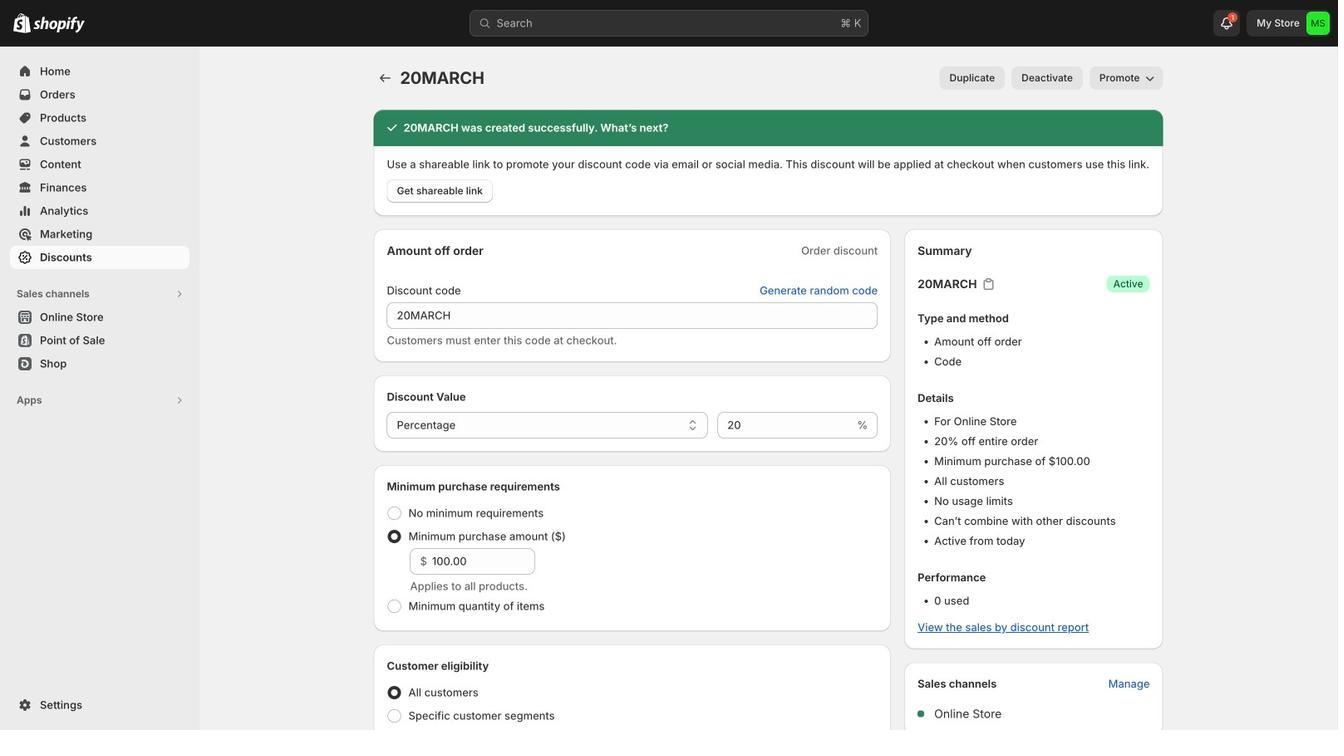 Task type: vqa. For each thing, say whether or not it's contained in the screenshot.
text field
yes



Task type: locate. For each thing, give the bounding box(es) containing it.
0 horizontal spatial shopify image
[[13, 13, 31, 33]]

None text field
[[387, 303, 878, 329], [718, 412, 854, 439], [387, 303, 878, 329], [718, 412, 854, 439]]

shopify image
[[13, 13, 31, 33], [33, 16, 85, 33]]



Task type: describe. For each thing, give the bounding box(es) containing it.
0.00 text field
[[432, 549, 535, 575]]

my store image
[[1307, 12, 1330, 35]]

1 horizontal spatial shopify image
[[33, 16, 85, 33]]



